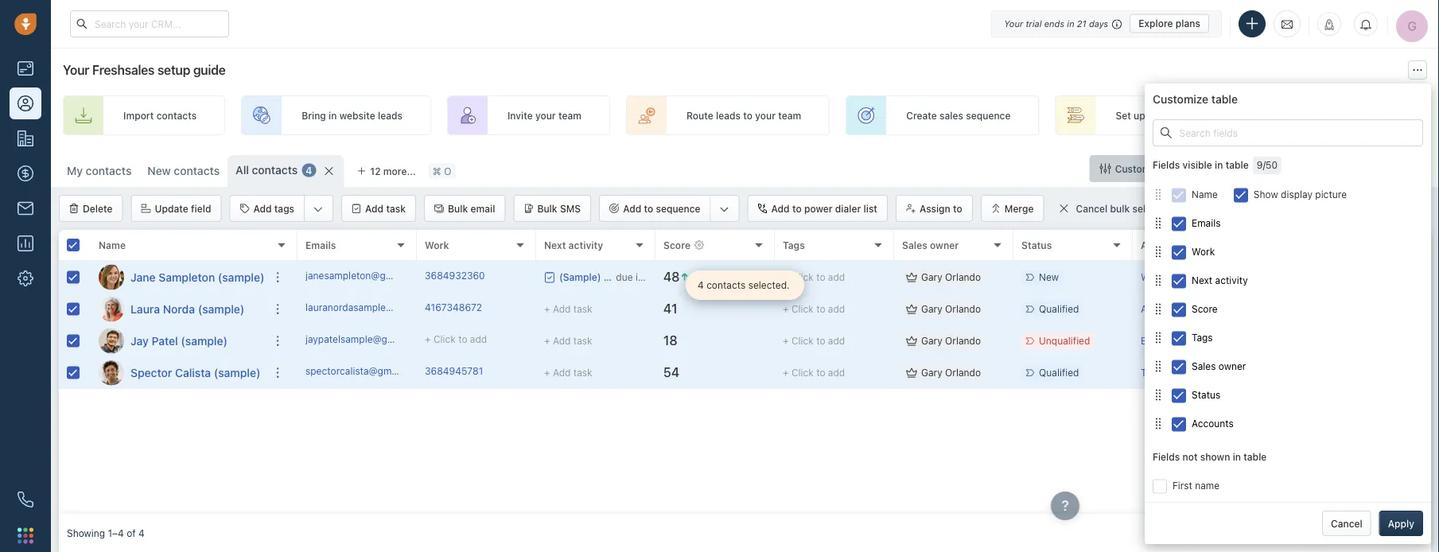 Task type: locate. For each thing, give the bounding box(es) containing it.
row group containing 48
[[298, 262, 1432, 389]]

1 vertical spatial tags
[[1192, 332, 1213, 343]]

jay
[[131, 334, 149, 347]]

0 horizontal spatial next activity
[[544, 240, 604, 251]]

table up selection
[[1167, 163, 1190, 174]]

bring in website leads link
[[241, 96, 431, 135]]

4 right the of
[[138, 528, 145, 539]]

4 orlando from the top
[[946, 367, 981, 378]]

add for 54
[[828, 367, 845, 378]]

1 horizontal spatial score
[[1192, 303, 1218, 315]]

work up 3684932360
[[425, 240, 449, 251]]

54
[[664, 365, 680, 380]]

container_wx8msf4aqz5i3rn1 image inside work button
[[1153, 246, 1164, 257]]

email image
[[1282, 17, 1293, 30]]

qualified down unqualified
[[1039, 367, 1080, 378]]

0 horizontal spatial activity
[[569, 240, 604, 251]]

0 horizontal spatial your
[[63, 62, 89, 78]]

1 vertical spatial name
[[99, 240, 126, 251]]

container_wx8msf4aqz5i3rn1 image for next activity
[[1153, 275, 1164, 286]]

tags down the acme inc (sample) on the right of page
[[1192, 332, 1213, 343]]

activity inside "grid"
[[569, 240, 604, 251]]

0 vertical spatial sales owner
[[903, 240, 959, 251]]

bulk left email
[[448, 203, 468, 214]]

0 vertical spatial tags
[[783, 240, 805, 251]]

field
[[191, 203, 211, 214]]

container_wx8msf4aqz5i3rn1 image
[[1101, 163, 1112, 174], [1153, 189, 1164, 200], [1059, 203, 1070, 214], [1153, 218, 1164, 229], [907, 304, 918, 315], [1153, 332, 1164, 343], [907, 335, 918, 347], [907, 367, 918, 378]]

your left freshsales
[[63, 62, 89, 78]]

(sample) for e corp (sample)
[[1174, 335, 1214, 347]]

click for 54
[[792, 367, 814, 378]]

customize
[[1153, 93, 1209, 106], [1116, 163, 1164, 174]]

0 vertical spatial import contacts
[[123, 110, 197, 121]]

freshworks switcher image
[[18, 528, 33, 544]]

emails down angle down icon
[[306, 240, 336, 251]]

container_wx8msf4aqz5i3rn1 image for accounts
[[1153, 418, 1164, 429]]

2 gary from the top
[[922, 304, 943, 315]]

next inside button
[[1192, 275, 1213, 286]]

container_wx8msf4aqz5i3rn1 image for sales owner
[[1153, 361, 1164, 372]]

fields for fields visible in table 9 / 50
[[1153, 160, 1181, 171]]

1 horizontal spatial name
[[1192, 189, 1218, 200]]

your right invite
[[536, 110, 556, 121]]

1 vertical spatial new
[[1039, 272, 1059, 283]]

e corp (sample)
[[1141, 335, 1214, 347]]

cell up the sales owner button
[[1253, 294, 1432, 325]]

freshsales
[[92, 62, 155, 78]]

1 vertical spatial import contacts
[[1230, 163, 1303, 174]]

accounts up the shown
[[1192, 418, 1234, 429]]

0 horizontal spatial import
[[123, 110, 154, 121]]

1 vertical spatial next activity
[[1192, 275, 1249, 286]]

0 vertical spatial emails
[[1192, 217, 1221, 229]]

add to sequence group
[[599, 195, 740, 222]]

bulk for bulk sms
[[538, 203, 558, 214]]

sales down assign to button
[[903, 240, 928, 251]]

customize up set up your sales pipeline
[[1153, 93, 1209, 106]]

name column header
[[91, 230, 298, 262]]

visible
[[1183, 160, 1213, 171]]

1 vertical spatial your
[[63, 62, 89, 78]]

bulk inside bulk email button
[[448, 203, 468, 214]]

0 vertical spatial qualified
[[1039, 304, 1080, 315]]

1 team from the left
[[559, 110, 582, 121]]

1 vertical spatial sequence
[[656, 203, 701, 214]]

emails button
[[1153, 209, 1424, 237]]

s image
[[99, 360, 124, 386]]

3 gary orlando from the top
[[922, 335, 981, 347]]

import left /
[[1230, 163, 1261, 174]]

container_wx8msf4aqz5i3rn1 image inside the customize table button
[[1101, 163, 1112, 174]]

jaypatelsample@gmail.com link
[[306, 333, 428, 350]]

task for 18
[[574, 335, 593, 347]]

(sample) for jane sampleton (sample)
[[218, 271, 265, 284]]

press space to deselect this row. row
[[59, 262, 298, 294], [298, 262, 1432, 294], [59, 294, 298, 326], [298, 294, 1432, 326], [59, 326, 298, 357], [298, 326, 1432, 357], [59, 357, 298, 389], [298, 357, 1432, 389]]

customize inside button
[[1116, 163, 1164, 174]]

2 your from the left
[[755, 110, 776, 121]]

2 horizontal spatial your
[[1149, 110, 1169, 121]]

contacts inside button
[[1263, 163, 1303, 174]]

cell for 54
[[1253, 357, 1432, 388]]

import contacts link
[[63, 96, 225, 135]]

your trial ends in 21 days
[[1005, 18, 1109, 29]]

2 + click to add from the top
[[783, 304, 845, 315]]

name down visible
[[1192, 189, 1218, 200]]

1 vertical spatial score
[[1192, 303, 1218, 315]]

new up unqualified
[[1039, 272, 1059, 283]]

1 horizontal spatial work
[[1192, 246, 1216, 257]]

1 vertical spatial next
[[1192, 275, 1213, 286]]

1 your from the left
[[536, 110, 556, 121]]

your inside the 'set up your sales pipeline' link
[[1149, 110, 1169, 121]]

2 qualified from the top
[[1039, 367, 1080, 378]]

import inside button
[[1230, 163, 1261, 174]]

your
[[1005, 18, 1024, 29], [63, 62, 89, 78]]

4 gary from the top
[[922, 367, 943, 378]]

import contacts
[[123, 110, 197, 121], [1230, 163, 1303, 174]]

container_wx8msf4aqz5i3rn1 image inside emails button
[[1153, 218, 1164, 229]]

(sample) up "spector calista (sample)"
[[181, 334, 228, 347]]

work inside "grid"
[[425, 240, 449, 251]]

4 right 48
[[698, 280, 704, 291]]

customize table button
[[1090, 155, 1201, 182]]

cancel inside button
[[1332, 518, 1363, 529]]

sales owner down assign to button
[[903, 240, 959, 251]]

1 horizontal spatial sales owner
[[1192, 361, 1247, 372]]

fields left not
[[1153, 451, 1181, 462]]

1 vertical spatial qualified
[[1039, 367, 1080, 378]]

2 fields from the top
[[1153, 451, 1181, 462]]

0 horizontal spatial 4
[[138, 528, 145, 539]]

2 leads from the left
[[716, 110, 741, 121]]

assign to button
[[896, 195, 973, 222]]

2 bulk from the left
[[538, 203, 558, 214]]

3 + add task from the top
[[544, 367, 593, 378]]

1 horizontal spatial 4
[[306, 165, 312, 176]]

add to sequence button
[[600, 196, 710, 221]]

sequence inside button
[[656, 203, 701, 214]]

0 vertical spatial sales
[[903, 240, 928, 251]]

add inside add to power dialer list button
[[772, 203, 790, 214]]

your left trial
[[1005, 18, 1024, 29]]

import down your freshsales setup guide
[[123, 110, 154, 121]]

0 horizontal spatial sequence
[[656, 203, 701, 214]]

4 right all contacts 'link'
[[306, 165, 312, 176]]

my contacts
[[67, 164, 132, 177]]

name
[[1196, 480, 1220, 491]]

3 gary from the top
[[922, 335, 943, 347]]

0 vertical spatial name
[[1192, 189, 1218, 200]]

invite your team link
[[447, 96, 610, 135]]

(sample) right corp in the bottom right of the page
[[1174, 335, 1214, 347]]

(sample) right inc
[[1185, 304, 1225, 315]]

gary
[[922, 272, 943, 283], [922, 304, 943, 315], [922, 335, 943, 347], [922, 367, 943, 378]]

1 vertical spatial sales
[[1192, 361, 1217, 372]]

0 vertical spatial score
[[664, 240, 691, 251]]

2 orlando from the top
[[946, 304, 981, 315]]

container_wx8msf4aqz5i3rn1 image inside next activity button
[[1153, 275, 1164, 286]]

(sample) down e corp (sample) link on the bottom of page
[[1186, 367, 1226, 378]]

container_wx8msf4aqz5i3rn1 image inside status button
[[1153, 389, 1164, 401]]

4 cell from the top
[[1253, 357, 1432, 388]]

1 horizontal spatial tags
[[1192, 332, 1213, 343]]

2 team from the left
[[779, 110, 802, 121]]

spectorcalista@gmail.com 3684945781
[[306, 366, 483, 377]]

cell for 41
[[1253, 294, 1432, 325]]

bulk
[[448, 203, 468, 214], [538, 203, 558, 214]]

orlando for 41
[[946, 304, 981, 315]]

0 horizontal spatial name
[[99, 240, 126, 251]]

gary orlando
[[922, 272, 981, 283], [922, 304, 981, 315], [922, 335, 981, 347], [922, 367, 981, 378]]

0 horizontal spatial accounts
[[1141, 240, 1185, 251]]

Search fields field
[[1153, 119, 1424, 147]]

all contacts 4
[[236, 164, 312, 177]]

0 vertical spatial activity
[[569, 240, 604, 251]]

1 vertical spatial sales owner
[[1192, 361, 1247, 372]]

row group
[[59, 262, 298, 389], [298, 262, 1432, 389]]

container_wx8msf4aqz5i3rn1 image inside the sales owner button
[[1153, 361, 1164, 372]]

1 vertical spatial status
[[1192, 389, 1221, 401]]

1 horizontal spatial emails
[[1192, 217, 1221, 229]]

cell for 18
[[1253, 326, 1432, 357]]

show display picture
[[1254, 189, 1348, 200]]

1 + add task from the top
[[544, 304, 593, 315]]

sales owner inside "grid"
[[903, 240, 959, 251]]

3 cell from the top
[[1253, 326, 1432, 357]]

(sample) right calista
[[214, 366, 261, 379]]

gary for 18
[[922, 335, 943, 347]]

0 horizontal spatial team
[[559, 110, 582, 121]]

+ click to add for 54
[[783, 367, 845, 378]]

container_wx8msf4aqz5i3rn1 image inside score button
[[1153, 303, 1164, 315]]

press space to deselect this row. row containing spector calista (sample)
[[59, 357, 298, 389]]

first name
[[1173, 480, 1220, 491]]

days
[[1090, 18, 1109, 29]]

sales
[[940, 110, 964, 121], [1172, 110, 1195, 121]]

new inside press space to deselect this row. row
[[1039, 272, 1059, 283]]

+ add task for 41
[[544, 304, 593, 315]]

press space to deselect this row. row containing 18
[[298, 326, 1432, 357]]

1 horizontal spatial team
[[779, 110, 802, 121]]

container_wx8msf4aqz5i3rn1 image for status
[[1153, 389, 1164, 401]]

0 horizontal spatial tags
[[783, 240, 805, 251]]

0 horizontal spatial new
[[148, 164, 171, 177]]

container_wx8msf4aqz5i3rn1 image inside the tags button
[[1153, 332, 1164, 343]]

2 vertical spatial + add task
[[544, 367, 593, 378]]

add tags group
[[230, 195, 334, 222]]

1 vertical spatial fields
[[1153, 451, 1181, 462]]

1 qualified from the top
[[1039, 304, 1080, 315]]

fields for fields not shown in table
[[1153, 451, 1181, 462]]

leads right website at the left of the page
[[378, 110, 403, 121]]

cancel
[[1076, 203, 1108, 214], [1332, 518, 1363, 529]]

emails
[[1192, 217, 1221, 229], [306, 240, 336, 251]]

table up pipeline
[[1212, 93, 1238, 106]]

next activity
[[544, 240, 604, 251], [1192, 275, 1249, 286]]

your inside the "route leads to your team" link
[[755, 110, 776, 121]]

work up widgetz.io (sample) link
[[1192, 246, 1216, 257]]

of
[[127, 528, 136, 539]]

deal
[[1360, 110, 1380, 121]]

task inside 'button'
[[386, 203, 406, 214]]

3 orlando from the top
[[946, 335, 981, 347]]

3 your from the left
[[1149, 110, 1169, 121]]

next activity down sms
[[544, 240, 604, 251]]

contacts left selected.
[[707, 280, 746, 291]]

status down merge
[[1022, 240, 1052, 251]]

trial
[[1026, 18, 1042, 29]]

guide
[[193, 62, 226, 78]]

customize up selection
[[1116, 163, 1164, 174]]

import contacts button
[[1209, 155, 1311, 182]]

0 horizontal spatial leads
[[378, 110, 403, 121]]

1 vertical spatial + add task
[[544, 335, 593, 347]]

tags down add to power dialer list button
[[783, 240, 805, 251]]

task for 54
[[574, 367, 593, 378]]

0 horizontal spatial sales
[[903, 240, 928, 251]]

your right route
[[755, 110, 776, 121]]

1 vertical spatial 4
[[698, 280, 704, 291]]

import contacts up show on the right top of page
[[1230, 163, 1303, 174]]

customize table up selection
[[1116, 163, 1190, 174]]

1 vertical spatial emails
[[306, 240, 336, 251]]

4 + click to add from the top
[[783, 367, 845, 378]]

1 vertical spatial accounts
[[1192, 418, 1234, 429]]

1 horizontal spatial sequence
[[966, 110, 1011, 121]]

qualified
[[1039, 304, 1080, 315], [1039, 367, 1080, 378]]

merge button
[[981, 195, 1045, 222]]

1 vertical spatial activity
[[1216, 275, 1249, 286]]

accounts inside "grid"
[[1141, 240, 1185, 251]]

fields left visible
[[1153, 160, 1181, 171]]

status down the techcave (sample) link
[[1192, 389, 1221, 401]]

0 horizontal spatial next
[[544, 240, 566, 251]]

activity down sms
[[569, 240, 604, 251]]

score inside score button
[[1192, 303, 1218, 315]]

cancel left apply
[[1332, 518, 1363, 529]]

sales owner down e corp (sample) link on the bottom of page
[[1192, 361, 1247, 372]]

1 horizontal spatial bulk
[[538, 203, 558, 214]]

spector
[[131, 366, 172, 379]]

9
[[1257, 160, 1263, 171]]

accounts inside accounts button
[[1192, 418, 1234, 429]]

score button
[[1153, 295, 1424, 323]]

next up the acme inc (sample) link
[[1192, 275, 1213, 286]]

4 inside all contacts 4
[[306, 165, 312, 176]]

0 vertical spatial your
[[1005, 18, 1024, 29]]

activity
[[569, 240, 604, 251], [1216, 275, 1249, 286]]

cancel bulk selection
[[1076, 203, 1175, 214]]

cancel for cancel bulk selection
[[1076, 203, 1108, 214]]

1 bulk from the left
[[448, 203, 468, 214]]

contacts inside "grid"
[[707, 280, 746, 291]]

set up your sales pipeline link
[[1056, 96, 1263, 135]]

bulk inside button
[[538, 203, 558, 214]]

sms
[[560, 203, 581, 214]]

pipeline
[[1198, 110, 1234, 121]]

2 cell from the top
[[1253, 294, 1432, 325]]

1 row group from the left
[[59, 262, 298, 389]]

1 horizontal spatial next activity
[[1192, 275, 1249, 286]]

2 horizontal spatial 4
[[698, 280, 704, 291]]

leads
[[378, 110, 403, 121], [716, 110, 741, 121]]

bulk left sms
[[538, 203, 558, 214]]

0 vertical spatial accounts
[[1141, 240, 1185, 251]]

all contacts link
[[236, 162, 298, 178]]

2 + add task from the top
[[544, 335, 593, 347]]

contacts up field
[[174, 164, 220, 177]]

1 fields from the top
[[1153, 160, 1181, 171]]

0 horizontal spatial score
[[664, 240, 691, 251]]

2 vertical spatial 4
[[138, 528, 145, 539]]

my
[[67, 164, 83, 177]]

0 vertical spatial status
[[1022, 240, 1052, 251]]

task
[[386, 203, 406, 214], [574, 304, 593, 315], [574, 335, 593, 347], [574, 367, 593, 378]]

0 vertical spatial + add task
[[544, 304, 593, 315]]

container_wx8msf4aqz5i3rn1 image inside accounts button
[[1153, 418, 1164, 429]]

add deal
[[1339, 110, 1380, 121]]

0 horizontal spatial sales
[[940, 110, 964, 121]]

1 horizontal spatial accounts
[[1192, 418, 1234, 429]]

0 horizontal spatial cancel
[[1076, 203, 1108, 214]]

sequence left angle down image
[[656, 203, 701, 214]]

score up 48
[[664, 240, 691, 251]]

0 vertical spatial next activity
[[544, 240, 604, 251]]

spectorcalista@gmail.com
[[306, 366, 424, 377]]

1 horizontal spatial activity
[[1216, 275, 1249, 286]]

orlando
[[946, 272, 981, 283], [946, 304, 981, 315], [946, 335, 981, 347], [946, 367, 981, 378]]

in right the shown
[[1233, 451, 1242, 462]]

name inside column header
[[99, 240, 126, 251]]

1 horizontal spatial owner
[[1219, 361, 1247, 372]]

+ click to add
[[783, 272, 845, 283], [783, 304, 845, 315], [783, 335, 845, 347], [783, 367, 845, 378]]

contacts right my
[[86, 164, 132, 177]]

import contacts inside button
[[1230, 163, 1303, 174]]

phone image
[[18, 492, 33, 508]]

(sample) for jay patel (sample)
[[181, 334, 228, 347]]

1 horizontal spatial new
[[1039, 272, 1059, 283]]

techcave (sample)
[[1141, 367, 1226, 378]]

j image
[[99, 328, 124, 354]]

sales right "create"
[[940, 110, 964, 121]]

0 horizontal spatial status
[[1022, 240, 1052, 251]]

0 vertical spatial sequence
[[966, 110, 1011, 121]]

owner
[[930, 240, 959, 251], [1219, 361, 1247, 372]]

qualified up unqualified
[[1039, 304, 1080, 315]]

import contacts for import contacts button
[[1230, 163, 1303, 174]]

add
[[828, 272, 845, 283], [828, 304, 845, 315], [470, 334, 487, 345], [828, 335, 845, 347], [828, 367, 845, 378]]

sales left pipeline
[[1172, 110, 1195, 121]]

my contacts button
[[59, 155, 140, 187], [67, 164, 132, 177]]

1 horizontal spatial sales
[[1192, 361, 1217, 372]]

2 sales from the left
[[1172, 110, 1195, 121]]

widgetz.io (sample) link
[[1141, 272, 1232, 283]]

cancel left bulk
[[1076, 203, 1108, 214]]

sales
[[903, 240, 928, 251], [1192, 361, 1217, 372]]

more...
[[383, 166, 416, 177]]

cell
[[1253, 262, 1432, 293], [1253, 294, 1432, 325], [1253, 326, 1432, 357], [1253, 357, 1432, 388]]

status inside "grid"
[[1022, 240, 1052, 251]]

j image
[[99, 265, 124, 290]]

sequence for create sales sequence
[[966, 110, 1011, 121]]

leads right route
[[716, 110, 741, 121]]

0 vertical spatial next
[[544, 240, 566, 251]]

(sample) right sampleton
[[218, 271, 265, 284]]

2 gary orlando from the top
[[922, 304, 981, 315]]

container_wx8msf4aqz5i3rn1 image
[[1161, 127, 1172, 139], [1153, 246, 1164, 257], [544, 272, 556, 283], [907, 272, 918, 283], [1153, 275, 1164, 286], [1153, 303, 1164, 315], [1153, 361, 1164, 372], [1153, 389, 1164, 401], [1153, 418, 1164, 429]]

contacts down setup on the left top
[[157, 110, 197, 121]]

1 horizontal spatial status
[[1192, 389, 1221, 401]]

accounts up widgetz.io
[[1141, 240, 1185, 251]]

1 horizontal spatial next
[[1192, 275, 1213, 286]]

0 vertical spatial customize table
[[1153, 93, 1238, 106]]

+
[[783, 272, 789, 283], [783, 304, 789, 315], [544, 304, 550, 315], [425, 334, 431, 345], [783, 335, 789, 347], [544, 335, 550, 347], [783, 367, 789, 378], [544, 367, 550, 378]]

add for 18
[[828, 335, 845, 347]]

3 + click to add from the top
[[783, 335, 845, 347]]

next
[[544, 240, 566, 251], [1192, 275, 1213, 286]]

table left 9
[[1226, 160, 1249, 171]]

0 vertical spatial owner
[[930, 240, 959, 251]]

0 horizontal spatial bulk
[[448, 203, 468, 214]]

1 vertical spatial import
[[1230, 163, 1261, 174]]

0 vertical spatial fields
[[1153, 160, 1181, 171]]

1 horizontal spatial cancel
[[1332, 518, 1363, 529]]

1 horizontal spatial sales
[[1172, 110, 1195, 121]]

update field button
[[131, 195, 222, 222]]

name row
[[59, 230, 298, 262]]

sales owner inside button
[[1192, 361, 1247, 372]]

⌘ o
[[433, 165, 452, 177]]

customize table up pipeline
[[1153, 93, 1238, 106]]

to inside group
[[644, 203, 654, 214]]

your right up
[[1149, 110, 1169, 121]]

sales down e corp (sample) link on the bottom of page
[[1192, 361, 1217, 372]]

import contacts down setup on the left top
[[123, 110, 197, 121]]

activity up the acme inc (sample) on the right of page
[[1216, 275, 1249, 286]]

cell down the tags button
[[1253, 357, 1432, 388]]

grid
[[59, 228, 1432, 514]]

status inside status button
[[1192, 389, 1221, 401]]

0 horizontal spatial your
[[536, 110, 556, 121]]

0 horizontal spatial import contacts
[[123, 110, 197, 121]]

2 row group from the left
[[298, 262, 1432, 389]]

0 vertical spatial import
[[123, 110, 154, 121]]

table
[[1212, 93, 1238, 106], [1226, 160, 1249, 171], [1167, 163, 1190, 174], [1244, 451, 1267, 462]]

0 vertical spatial 4
[[306, 165, 312, 176]]

1 vertical spatial owner
[[1219, 361, 1247, 372]]

1 horizontal spatial leads
[[716, 110, 741, 121]]

1 horizontal spatial your
[[1005, 18, 1024, 29]]

new up update
[[148, 164, 171, 177]]

container_wx8msf4aqz5i3rn1 image for score
[[1153, 303, 1164, 315]]

4 gary orlando from the top
[[922, 367, 981, 378]]

0 horizontal spatial work
[[425, 240, 449, 251]]

cancel for cancel
[[1332, 518, 1363, 529]]

route leads to your team link
[[626, 96, 830, 135]]

1 horizontal spatial import
[[1230, 163, 1261, 174]]

your for your trial ends in 21 days
[[1005, 18, 1024, 29]]

click for 18
[[792, 335, 814, 347]]

0 horizontal spatial sales owner
[[903, 240, 959, 251]]

+ add task for 54
[[544, 367, 593, 378]]

name up j image
[[99, 240, 126, 251]]

emails up widgetz.io (sample)
[[1192, 217, 1221, 229]]

fields not shown in table
[[1153, 451, 1267, 462]]

1 horizontal spatial import contacts
[[1230, 163, 1303, 174]]

contacts up display
[[1263, 163, 1303, 174]]

(sample) down jane sampleton (sample) link
[[198, 302, 245, 316]]

0 horizontal spatial emails
[[306, 240, 336, 251]]

next down the bulk sms button
[[544, 240, 566, 251]]

sales inside "grid"
[[903, 240, 928, 251]]

press space to deselect this row. row containing 48
[[298, 262, 1432, 294]]

cell down score button
[[1253, 326, 1432, 357]]

next activity up the acme inc (sample) on the right of page
[[1192, 275, 1249, 286]]

sales owner button
[[1153, 352, 1424, 381]]

contacts
[[157, 110, 197, 121], [1263, 163, 1303, 174], [252, 164, 298, 177], [86, 164, 132, 177], [174, 164, 220, 177], [707, 280, 746, 291]]

add deal link
[[1279, 96, 1409, 135]]

spector calista (sample)
[[131, 366, 261, 379]]

score right inc
[[1192, 303, 1218, 315]]

0 vertical spatial new
[[148, 164, 171, 177]]

cell up score button
[[1253, 262, 1432, 293]]

1 sales from the left
[[940, 110, 964, 121]]

sequence right "create"
[[966, 110, 1011, 121]]

score inside "grid"
[[664, 240, 691, 251]]

1 orlando from the top
[[946, 272, 981, 283]]

fields
[[1153, 160, 1181, 171], [1153, 451, 1181, 462]]

list
[[864, 203, 878, 214]]

1 horizontal spatial your
[[755, 110, 776, 121]]

0 vertical spatial cancel
[[1076, 203, 1108, 214]]

1 vertical spatial cancel
[[1332, 518, 1363, 529]]

add inside add to sequence button
[[623, 203, 642, 214]]

jane sampleton (sample)
[[131, 271, 265, 284]]

41
[[664, 301, 678, 316]]



Task type: vqa. For each thing, say whether or not it's contained in the screenshot.
the (sample) inside the Laura Norda (sample) link
no



Task type: describe. For each thing, give the bounding box(es) containing it.
gary for 41
[[922, 304, 943, 315]]

import contacts for import contacts link
[[123, 110, 197, 121]]

acme inc (sample)
[[1141, 304, 1225, 315]]

(sample) for laura norda (sample)
[[198, 302, 245, 316]]

l image
[[99, 296, 124, 322]]

explore plans
[[1139, 18, 1201, 29]]

setup
[[157, 62, 190, 78]]

tags inside button
[[1192, 332, 1213, 343]]

gary orlando for 18
[[922, 335, 981, 347]]

import for import contacts link
[[123, 110, 154, 121]]

orlando for 54
[[946, 367, 981, 378]]

grid containing 48
[[59, 228, 1432, 514]]

3684932360
[[425, 270, 485, 281]]

bulk email
[[448, 203, 495, 214]]

bring
[[302, 110, 326, 121]]

(sample) for acme inc (sample)
[[1185, 304, 1225, 315]]

in left '21' on the top right of page
[[1068, 18, 1075, 29]]

jaypatelsample@gmail.com
[[306, 334, 428, 345]]

add to power dialer list
[[772, 203, 878, 214]]

add task button
[[342, 195, 416, 222]]

jane sampleton (sample) link
[[131, 269, 265, 285]]

sampleton
[[159, 271, 215, 284]]

next activity button
[[1153, 266, 1424, 295]]

orlando for 18
[[946, 335, 981, 347]]

laura
[[131, 302, 160, 316]]

3684945781
[[425, 366, 483, 377]]

show
[[1254, 189, 1279, 200]]

spector calista (sample) link
[[131, 365, 261, 381]]

1 + click to add from the top
[[783, 272, 845, 283]]

1 gary orlando from the top
[[922, 272, 981, 283]]

angle down image
[[314, 201, 323, 217]]

0 horizontal spatial owner
[[930, 240, 959, 251]]

janesampleton@gmail.com link
[[306, 269, 426, 286]]

explore plans link
[[1130, 14, 1210, 33]]

+ click to add for 18
[[783, 335, 845, 347]]

activity inside button
[[1216, 275, 1249, 286]]

janesampleton@gmail.com 3684932360
[[306, 270, 485, 281]]

apply button
[[1380, 511, 1424, 536]]

qualified for 41
[[1039, 304, 1080, 315]]

add inside add deal link
[[1339, 110, 1358, 121]]

press space to deselect this row. row containing jay patel (sample)
[[59, 326, 298, 357]]

21
[[1078, 18, 1087, 29]]

janesampleton@gmail.com
[[306, 270, 426, 281]]

work inside button
[[1192, 246, 1216, 257]]

accounts button
[[1153, 409, 1424, 438]]

1 leads from the left
[[378, 110, 403, 121]]

acme
[[1141, 304, 1167, 315]]

set up your sales pipeline
[[1116, 110, 1234, 121]]

cancel button
[[1323, 511, 1372, 536]]

delete
[[83, 203, 113, 214]]

import for import contacts button
[[1230, 163, 1261, 174]]

owner inside button
[[1219, 361, 1247, 372]]

sales inside button
[[1192, 361, 1217, 372]]

+ click to add for 41
[[783, 304, 845, 315]]

table inside button
[[1167, 163, 1190, 174]]

corp
[[1150, 335, 1172, 347]]

4 inside "grid"
[[698, 280, 704, 291]]

techcave
[[1141, 367, 1184, 378]]

delete button
[[59, 195, 123, 222]]

inc
[[1169, 304, 1183, 315]]

new contacts
[[148, 164, 220, 177]]

row group containing jane sampleton (sample)
[[59, 262, 298, 389]]

lauranordasample@gmail.com
[[306, 302, 441, 313]]

gary for 54
[[922, 367, 943, 378]]

showing
[[67, 528, 105, 539]]

invite your team
[[508, 110, 582, 121]]

angle down image
[[720, 201, 730, 217]]

tags
[[274, 203, 295, 214]]

gary orlando for 54
[[922, 367, 981, 378]]

press space to deselect this row. row containing jane sampleton (sample)
[[59, 262, 298, 294]]

press space to deselect this row. row containing laura norda (sample)
[[59, 294, 298, 326]]

in right visible
[[1215, 160, 1224, 171]]

table right the shown
[[1244, 451, 1267, 462]]

task for 41
[[574, 304, 593, 315]]

norda
[[163, 302, 195, 316]]

gary orlando for 41
[[922, 304, 981, 315]]

unqualified
[[1039, 335, 1091, 347]]

widgetz.io
[[1141, 272, 1190, 283]]

3684945781 link
[[425, 364, 483, 381]]

next activity inside button
[[1192, 275, 1249, 286]]

jay patel (sample)
[[131, 334, 228, 347]]

phone element
[[10, 484, 41, 516]]

ends
[[1045, 18, 1065, 29]]

bulk email button
[[424, 195, 506, 222]]

4167348672
[[425, 302, 482, 313]]

press space to deselect this row. row containing 41
[[298, 294, 1432, 326]]

Search your CRM... text field
[[70, 10, 229, 37]]

50
[[1266, 160, 1278, 171]]

website
[[340, 110, 375, 121]]

invite
[[508, 110, 533, 121]]

new for new
[[1039, 272, 1059, 283]]

widgetz.io (sample)
[[1141, 272, 1232, 283]]

lauranordasample@gmail.com link
[[306, 301, 441, 318]]

add tags button
[[230, 196, 304, 221]]

48
[[664, 269, 680, 285]]

add to sequence
[[623, 203, 701, 214]]

e corp (sample) link
[[1141, 335, 1214, 347]]

+ add task for 18
[[544, 335, 593, 347]]

shown
[[1201, 451, 1231, 462]]

add inside add task 'button'
[[365, 203, 384, 214]]

showing 1–4 of 4
[[67, 528, 145, 539]]

bulk
[[1111, 203, 1130, 214]]

customize table inside button
[[1116, 163, 1190, 174]]

add tags
[[253, 203, 295, 214]]

calista
[[175, 366, 211, 379]]

assign
[[920, 203, 951, 214]]

add for 41
[[828, 304, 845, 315]]

assign to
[[920, 203, 963, 214]]

create
[[907, 110, 937, 121]]

display
[[1281, 189, 1313, 200]]

your freshsales setup guide
[[63, 62, 226, 78]]

bulk sms
[[538, 203, 581, 214]]

your for your freshsales setup guide
[[63, 62, 89, 78]]

press space to deselect this row. row containing 54
[[298, 357, 1432, 389]]

contacts right all
[[252, 164, 298, 177]]

emails inside button
[[1192, 217, 1221, 229]]

qualified for 54
[[1039, 367, 1080, 378]]

emails inside "grid"
[[306, 240, 336, 251]]

container_wx8msf4aqz5i3rn1 image for work
[[1153, 246, 1164, 257]]

status button
[[1153, 381, 1424, 409]]

1 gary from the top
[[922, 272, 943, 283]]

in right the bring
[[329, 110, 337, 121]]

jane
[[131, 271, 156, 284]]

up
[[1134, 110, 1146, 121]]

add inside add tags button
[[253, 203, 272, 214]]

new for new contacts
[[148, 164, 171, 177]]

set
[[1116, 110, 1132, 121]]

dialer
[[836, 203, 861, 214]]

your inside invite your team link
[[536, 110, 556, 121]]

4 contacts selected.
[[698, 280, 790, 291]]

(sample) up the acme inc (sample) on the right of page
[[1192, 272, 1232, 283]]

tags button
[[1153, 323, 1424, 352]]

apply
[[1389, 518, 1415, 529]]

3684932360 link
[[425, 269, 485, 286]]

laura norda (sample)
[[131, 302, 245, 316]]

click for 41
[[792, 304, 814, 315]]

explore
[[1139, 18, 1174, 29]]

0 vertical spatial customize
[[1153, 93, 1209, 106]]

jaypatelsample@gmail.com + click to add
[[306, 334, 487, 345]]

(sample) for spector calista (sample)
[[214, 366, 261, 379]]

tags inside "grid"
[[783, 240, 805, 251]]

not
[[1183, 451, 1198, 462]]

bulk for bulk email
[[448, 203, 468, 214]]

sequence for add to sequence
[[656, 203, 701, 214]]

create sales sequence link
[[846, 96, 1040, 135]]

1 cell from the top
[[1253, 262, 1432, 293]]

power
[[805, 203, 833, 214]]



